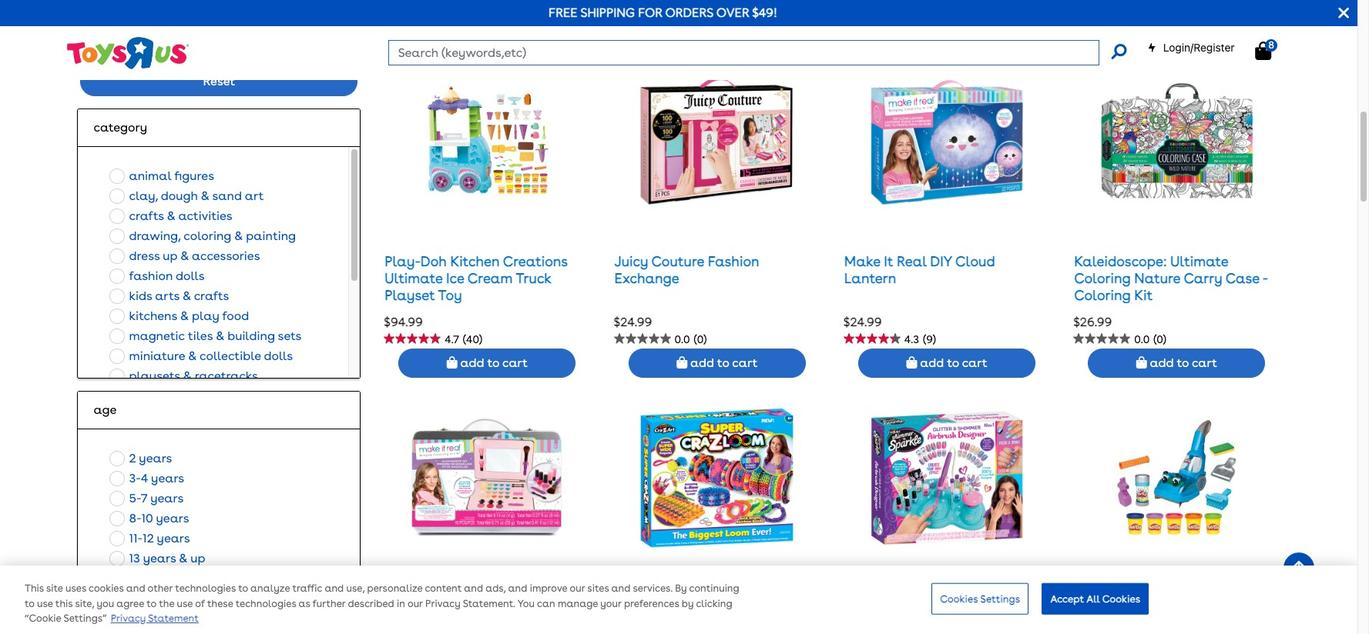 Task type: describe. For each thing, give the bounding box(es) containing it.
4.7 (40)
[[445, 334, 482, 346]]

real for glam
[[437, 591, 467, 607]]

2 shimmer from the top
[[844, 608, 901, 624]]

years up the 3-4 years
[[139, 451, 172, 466]]

it for set
[[424, 591, 434, 607]]

dough
[[161, 189, 198, 203]]

kaleidoscope: ultimate coloring nature carry case - coloring kit link
[[1074, 254, 1268, 303]]

cart for kaleidoscope: ultimate coloring nature carry case - coloring kit
[[1192, 356, 1217, 371]]

art
[[914, 625, 935, 635]]

playsets
[[129, 369, 180, 384]]

fashion dolls button
[[105, 267, 209, 287]]

0 vertical spatial loom
[[699, 591, 735, 607]]

1 vertical spatial loom
[[674, 608, 710, 624]]

0.0 for nature
[[1134, 334, 1150, 346]]

?n
[[904, 591, 922, 607]]

kitchen
[[450, 254, 500, 270]]

play
[[192, 309, 219, 324]]

playsets & racetracks
[[129, 369, 258, 384]]

1 horizontal spatial our
[[570, 584, 585, 595]]

by
[[675, 584, 687, 595]]

2200
[[738, 608, 771, 624]]

8-10 years
[[129, 512, 189, 526]]

nature
[[1134, 270, 1180, 287]]

& inside 'button'
[[216, 329, 224, 344]]

real for diy
[[897, 254, 927, 270]]

add to cart button for exchange
[[628, 349, 806, 378]]

reset
[[203, 74, 235, 89]]

add to cart for nature
[[1147, 356, 1217, 371]]

doh for zoom
[[1110, 591, 1136, 607]]

for
[[638, 5, 662, 20]]

super
[[614, 591, 651, 607]]

4.3 (9)
[[904, 334, 936, 346]]

brand element
[[94, 624, 345, 635]]

vacuum
[[1222, 591, 1275, 607]]

up inside button
[[163, 249, 177, 264]]

category element
[[94, 119, 345, 137]]

use,
[[346, 584, 365, 595]]

2
[[129, 451, 136, 466]]

play- for play-doh kitchen creations ultimate ice cream truck playset toy
[[385, 254, 420, 270]]

shopping bag image for play-doh kitchen creations ultimate ice cream truck playset toy
[[447, 357, 458, 369]]

crafts inside button
[[194, 289, 229, 304]]

playsets & racetracks button
[[105, 367, 263, 387]]

5-7 years
[[129, 492, 184, 506]]

set inside play-doh zoom zoom vacuum and clean-up set
[[1170, 608, 1191, 624]]

11-
[[129, 532, 143, 546]]

building
[[227, 329, 275, 344]]

traffic
[[292, 584, 322, 595]]

kaleidoscope:
[[1074, 254, 1167, 270]]

accept all cookies
[[1050, 594, 1140, 605]]

fingernail
[[844, 625, 911, 635]]

and up "statement."
[[464, 584, 483, 595]]

ice
[[446, 270, 464, 287]]

juicy couture fashion exchange image
[[640, 64, 794, 218]]

make it real diy cloud lantern link
[[844, 254, 995, 287]]

13 years & up
[[129, 552, 205, 566]]

this
[[55, 599, 73, 610]]

ads,
[[486, 584, 506, 595]]

0 vertical spatial dolls
[[176, 269, 205, 284]]

login/register button
[[1147, 40, 1235, 55]]

sand
[[212, 189, 242, 203]]

close button image
[[1338, 5, 1349, 22]]

dress up & accessories button
[[105, 247, 265, 267]]

587 results
[[803, 24, 861, 36]]

"cookie
[[25, 614, 61, 625]]

Enter Keyword or Item No. search field
[[388, 40, 1099, 65]]

1 vertical spatial technologies
[[236, 599, 296, 610]]

years for 12
[[157, 532, 190, 546]]

make it real  diy cloud lantern image
[[870, 64, 1024, 218]]

carry
[[1184, 270, 1222, 287]]

years for 4
[[151, 472, 184, 486]]

case
[[1226, 270, 1260, 287]]

color
[[645, 625, 681, 635]]

personalize
[[367, 584, 423, 595]]

1 shimmer from the top
[[844, 591, 901, 607]]

$24.99 for make it real diy cloud lantern
[[844, 315, 882, 330]]

add to cart for diy
[[917, 356, 987, 371]]

up inside play-doh zoom zoom vacuum and clean-up set
[[1150, 608, 1166, 624]]

magnetic tiles & building sets button
[[105, 327, 306, 347]]

juicy couture fashion exchange link
[[614, 254, 759, 287]]

1 vertical spatial our
[[408, 599, 423, 610]]

shimmer ?n sparkle: glitter & shimmer airbrush designer - fingernail art kit for twee
[[844, 591, 1039, 635]]

privacy statement link
[[111, 614, 199, 625]]

reset button
[[80, 67, 358, 96]]

and up you
[[508, 584, 527, 595]]

cra-
[[655, 591, 686, 607]]

1 zoom from the left
[[1140, 591, 1177, 607]]

continuing
[[689, 584, 739, 595]]

2 years
[[129, 451, 172, 466]]

services.
[[633, 584, 672, 595]]

crafts inside button
[[129, 209, 164, 223]]

miniature & collectible dolls
[[129, 349, 293, 364]]

activities
[[178, 209, 232, 223]]

& up 'playsets & racetracks'
[[188, 349, 197, 364]]

add for exchange
[[690, 356, 714, 371]]

ultimate inside kaleidoscope: ultimate coloring nature carry case - coloring kit
[[1170, 254, 1228, 270]]

glam
[[470, 591, 507, 607]]

of
[[195, 599, 205, 610]]

make it real glam makeup set link
[[385, 591, 563, 624]]

& inside shimmer ?n sparkle: glitter & shimmer airbrush designer - fingernail art kit for twee
[[1029, 591, 1039, 607]]

make for lantern
[[844, 254, 880, 270]]

fashion
[[129, 269, 173, 284]]

11-12 years
[[129, 532, 190, 546]]

shimmer ?n sparkle: glitter & shimmer airbrush designer - fingernail art kit for twee link
[[844, 591, 1039, 635]]

animal figures button
[[105, 166, 219, 186]]

analyze
[[250, 584, 290, 595]]

- inside super cra-z-loom - diy bracelet loom kit, 2200 latex free color bands, 6 row loo
[[739, 591, 744, 607]]

(40)
[[463, 334, 482, 346]]

cream
[[468, 270, 513, 287]]

(0) for exchange
[[694, 334, 707, 346]]

this
[[25, 584, 44, 595]]

kaleidoscope: ultimate coloring nature carry case - coloring kit image
[[1099, 64, 1254, 218]]

2 years button
[[105, 449, 177, 469]]

in
[[397, 599, 405, 610]]

shimmer ?n sparkle: glitter & shimmer airbrush designer - fingernail art kit for tween, nail studio, cra-z-art, ages 8+ image
[[870, 401, 1024, 556]]

play- for play-doh zoom zoom vacuum and clean-up set
[[1074, 591, 1110, 607]]

(9)
[[923, 334, 936, 346]]

drawing, coloring & painting
[[129, 229, 296, 243]]

8-10 years button
[[105, 509, 194, 529]]

settings
[[980, 594, 1020, 605]]

age element
[[94, 401, 345, 420]]

cookies inside button
[[1102, 594, 1140, 605]]

& down kids arts & crafts
[[180, 309, 189, 324]]

free shipping for orders over $49!
[[549, 5, 778, 20]]

miniature
[[129, 349, 185, 364]]

animal
[[129, 169, 171, 183]]

up inside button
[[190, 552, 205, 566]]

kitchens & play food
[[129, 309, 249, 324]]

clicking
[[696, 599, 732, 610]]

add to cart for creations
[[458, 356, 528, 371]]

can
[[537, 599, 555, 610]]

5-7 years button
[[105, 489, 188, 509]]

magnetic tiles & building sets
[[129, 329, 302, 344]]

juicy
[[614, 254, 648, 270]]

agree
[[116, 599, 144, 610]]

statement.
[[463, 599, 515, 610]]

free
[[614, 625, 642, 635]]

1 use from the left
[[37, 599, 53, 610]]



Task type: vqa. For each thing, say whether or not it's contained in the screenshot.
top macys.com
no



Task type: locate. For each thing, give the bounding box(es) containing it.
it inside make it real diy cloud lantern
[[884, 254, 893, 270]]

make inside make it real glam makeup set
[[385, 591, 421, 607]]

cart for make it real diy cloud lantern
[[962, 356, 987, 371]]

0 horizontal spatial it
[[424, 591, 434, 607]]

1 set from the left
[[385, 608, 406, 624]]

1 horizontal spatial cookies
[[1102, 594, 1140, 605]]

0 horizontal spatial ultimate
[[385, 270, 443, 287]]

zoom up clean- on the right bottom of the page
[[1140, 591, 1177, 607]]

set inside make it real glam makeup set
[[385, 608, 406, 624]]

(0)
[[694, 334, 707, 346], [1153, 334, 1166, 346]]

1 0.0 from the left
[[675, 334, 690, 346]]

$24.99 for juicy couture fashion exchange
[[614, 315, 652, 330]]

1 horizontal spatial (0)
[[1153, 334, 1166, 346]]

add for creations
[[460, 356, 484, 371]]

miniature & collectible dolls button
[[105, 347, 297, 367]]

years up the 11-12 years
[[156, 512, 189, 526]]

0 horizontal spatial shopping bag image
[[447, 357, 458, 369]]

2 add to cart from the left
[[687, 356, 758, 371]]

1 horizontal spatial diy
[[930, 254, 952, 270]]

0 horizontal spatial doh
[[420, 254, 447, 270]]

food
[[222, 309, 249, 324]]

technologies down the analyze
[[236, 599, 296, 610]]

2 add from the left
[[690, 356, 714, 371]]

1 horizontal spatial make
[[844, 254, 880, 270]]

3 add from the left
[[920, 356, 944, 371]]

real
[[897, 254, 927, 270], [437, 591, 467, 607]]

-
[[1263, 270, 1268, 287], [739, 591, 744, 607], [1023, 608, 1028, 624]]

0 horizontal spatial 0.0 (0)
[[675, 334, 707, 346]]

(0) for nature
[[1153, 334, 1166, 346]]

1 horizontal spatial 0.0 (0)
[[1134, 334, 1166, 346]]

glitter
[[983, 591, 1026, 607]]

6
[[733, 625, 741, 635]]

2 coloring from the top
[[1074, 287, 1131, 303]]

0 vertical spatial play-
[[385, 254, 420, 270]]

(0) down juicy couture fashion exchange
[[694, 334, 707, 346]]

1 horizontal spatial ultimate
[[1170, 254, 1228, 270]]

8-
[[129, 512, 141, 526]]

described
[[348, 599, 394, 610]]

1 vertical spatial -
[[739, 591, 744, 607]]

up right accept all cookies button
[[1150, 608, 1166, 624]]

0 vertical spatial our
[[570, 584, 585, 595]]

statement
[[148, 614, 199, 625]]

playset
[[385, 287, 435, 303]]

make it real glam makeup set
[[385, 591, 563, 624]]

7
[[141, 492, 147, 506]]

improve
[[530, 584, 567, 595]]

lantern
[[844, 270, 896, 287]]

1 vertical spatial privacy
[[111, 614, 146, 625]]

0 horizontal spatial privacy
[[111, 614, 146, 625]]

3 add to cart from the left
[[917, 356, 987, 371]]

add for nature
[[1150, 356, 1174, 371]]

and up further
[[325, 584, 344, 595]]

privacy statement
[[111, 614, 199, 625]]

0 horizontal spatial (0)
[[694, 334, 707, 346]]

1 vertical spatial up
[[190, 552, 205, 566]]

12
[[143, 532, 154, 546]]

doh up clean- on the right bottom of the page
[[1110, 591, 1136, 607]]

uses
[[65, 584, 86, 595]]

cookies settings
[[940, 594, 1020, 605]]

0.0 down juicy couture fashion exchange link
[[675, 334, 690, 346]]

play-doh zoom zoom vacuum and clean-up set
[[1074, 591, 1275, 624]]

2 set from the left
[[1170, 608, 1191, 624]]

0 horizontal spatial 0.0
[[675, 334, 690, 346]]

use
[[37, 599, 53, 610], [177, 599, 193, 610]]

0 vertical spatial -
[[1263, 270, 1268, 287]]

kids arts & crafts
[[129, 289, 229, 304]]

0 horizontal spatial kit
[[939, 625, 957, 635]]

0.0 (0) down nature
[[1134, 334, 1166, 346]]

make for set
[[385, 591, 421, 607]]

1 horizontal spatial shopping bag image
[[906, 357, 917, 369]]

play- up playset
[[385, 254, 420, 270]]

1 horizontal spatial crafts
[[194, 289, 229, 304]]

make it real  glam makeup set image
[[410, 401, 564, 556]]

2 zoom from the left
[[1181, 591, 1218, 607]]

play-doh zoom zoom vacuum and clean-up set image
[[1113, 401, 1240, 556]]

0 horizontal spatial real
[[437, 591, 467, 607]]

$24.99 down lantern
[[844, 315, 882, 330]]

use up '"cookie'
[[37, 599, 53, 610]]

shopping bag image right login/register
[[1255, 42, 1271, 60]]

1 horizontal spatial privacy
[[425, 599, 460, 610]]

None search field
[[388, 40, 1126, 65]]

site,
[[75, 599, 94, 610]]

1 shopping bag image from the left
[[677, 357, 687, 369]]

you
[[518, 599, 535, 610]]

years up 8-10 years
[[150, 492, 184, 506]]

sparkle:
[[925, 591, 980, 607]]

toys r us image
[[66, 36, 189, 71]]

0 horizontal spatial play-
[[385, 254, 420, 270]]

play- inside play-doh kitchen creations ultimate ice cream truck playset toy
[[385, 254, 420, 270]]

2 shopping bag image from the left
[[1136, 357, 1147, 369]]

0.0 (0) for exchange
[[675, 334, 707, 346]]

2 (0) from the left
[[1153, 334, 1166, 346]]

diy left cloud
[[930, 254, 952, 270]]

diy up the 2200
[[747, 591, 769, 607]]

1 vertical spatial real
[[437, 591, 467, 607]]

2 use from the left
[[177, 599, 193, 610]]

add to cart for exchange
[[687, 356, 758, 371]]

0 vertical spatial up
[[163, 249, 177, 264]]

it up lantern
[[884, 254, 893, 270]]

2 horizontal spatial shopping bag image
[[1255, 42, 1271, 60]]

shopping bag image for make it real diy cloud lantern
[[906, 357, 917, 369]]

2 cart from the left
[[732, 356, 758, 371]]

up
[[163, 249, 177, 264], [190, 552, 205, 566], [1150, 608, 1166, 624]]

crafts down clay,
[[129, 209, 164, 223]]

& down the 11-12 years
[[179, 552, 187, 566]]

1 cookies from the left
[[940, 594, 978, 605]]

1 horizontal spatial up
[[190, 552, 205, 566]]

kit inside shimmer ?n sparkle: glitter & shimmer airbrush designer - fingernail art kit for twee
[[939, 625, 957, 635]]

& right "glitter"
[[1029, 591, 1039, 607]]

0.0 down nature
[[1134, 334, 1150, 346]]

sites
[[587, 584, 609, 595]]

coloring down the kaleidoscope: at the right
[[1074, 270, 1131, 287]]

587
[[803, 24, 821, 36]]

shopping bag image for exchange
[[677, 357, 687, 369]]

3 add to cart button from the left
[[858, 349, 1035, 378]]

years up 5-7 years
[[151, 472, 184, 486]]

1 horizontal spatial set
[[1170, 608, 1191, 624]]

1 horizontal spatial zoom
[[1181, 591, 1218, 607]]

accept all cookies button
[[1042, 584, 1149, 616]]

play-doh kitchen creations ultimate ice cream truck playset toy
[[385, 254, 568, 303]]

ultimate inside play-doh kitchen creations ultimate ice cream truck playset toy
[[385, 270, 443, 287]]

up up of at the left of page
[[190, 552, 205, 566]]

0.0 (0) for nature
[[1134, 334, 1166, 346]]

play-doh kitchen creations ultimate ice cream truck playset toy image
[[424, 64, 551, 218]]

privacy inside this site uses cookies and other technologies to analyze traffic and use, personalize content and ads, and improve our sites and services. by continuing to use this site, you agree to the use of these technologies as further described in our privacy statement. you can manage your preferences by clicking "cookie settings"
[[425, 599, 460, 610]]

ultimate up carry
[[1170, 254, 1228, 270]]

1 horizontal spatial real
[[897, 254, 927, 270]]

couture
[[651, 254, 704, 270]]

1 vertical spatial doh
[[1110, 591, 1136, 607]]

2 0.0 from the left
[[1134, 334, 1150, 346]]

dress up & accessories
[[129, 249, 260, 264]]

1 horizontal spatial dolls
[[264, 349, 293, 364]]

0 vertical spatial shimmer
[[844, 591, 901, 607]]

privacy
[[425, 599, 460, 610], [111, 614, 146, 625]]

kit down airbrush on the right
[[939, 625, 957, 635]]

kit
[[1134, 287, 1153, 303], [939, 625, 957, 635]]

$24.99
[[614, 315, 652, 330], [844, 315, 882, 330]]

2 $24.99 from the left
[[844, 315, 882, 330]]

1 horizontal spatial use
[[177, 599, 193, 610]]

diy inside super cra-z-loom - diy bracelet loom kit, 2200 latex free color bands, 6 row loo
[[747, 591, 769, 607]]

0.0 for exchange
[[675, 334, 690, 346]]

- down "glitter"
[[1023, 608, 1028, 624]]

& up accessories
[[234, 229, 243, 243]]

make up lantern
[[844, 254, 880, 270]]

add for diy
[[920, 356, 944, 371]]

shipping
[[580, 5, 635, 20]]

& down dough
[[167, 209, 175, 223]]

0 vertical spatial real
[[897, 254, 927, 270]]

(0) down nature
[[1153, 334, 1166, 346]]

crafts up play
[[194, 289, 229, 304]]

clay, dough & sand art button
[[105, 186, 268, 206]]

0 horizontal spatial use
[[37, 599, 53, 610]]

4 add to cart from the left
[[1147, 356, 1217, 371]]

doh up ice
[[420, 254, 447, 270]]

4 add from the left
[[1150, 356, 1174, 371]]

coloring
[[184, 229, 231, 243]]

10
[[141, 512, 153, 526]]

1 vertical spatial crafts
[[194, 289, 229, 304]]

1 cart from the left
[[502, 356, 528, 371]]

0 horizontal spatial zoom
[[1140, 591, 1177, 607]]

coloring
[[1074, 270, 1131, 287], [1074, 287, 1131, 303]]

set right clean- on the right bottom of the page
[[1170, 608, 1191, 624]]

drawing, coloring & painting button
[[105, 227, 301, 247]]

cart
[[502, 356, 528, 371], [732, 356, 758, 371], [962, 356, 987, 371], [1192, 356, 1217, 371]]

1 add from the left
[[460, 356, 484, 371]]

results
[[824, 24, 861, 36]]

& right arts
[[182, 289, 191, 304]]

for
[[960, 625, 978, 635]]

our right in at the left of the page
[[408, 599, 423, 610]]

to
[[487, 356, 499, 371], [717, 356, 729, 371], [947, 356, 959, 371], [1177, 356, 1189, 371], [238, 584, 248, 595], [25, 599, 34, 610], [147, 599, 156, 610]]

2 horizontal spatial -
[[1263, 270, 1268, 287]]

0 vertical spatial doh
[[420, 254, 447, 270]]

real left the 'glam'
[[437, 591, 467, 607]]

dolls down sets
[[264, 349, 293, 364]]

1 horizontal spatial shopping bag image
[[1136, 357, 1147, 369]]

1 coloring from the top
[[1074, 270, 1131, 287]]

shopping bag image for nature
[[1136, 357, 1147, 369]]

content
[[425, 584, 462, 595]]

doh for kitchen
[[420, 254, 447, 270]]

orders
[[665, 5, 713, 20]]

super cra-z-loom - diy bracelet loom kit, 2200 latex free color bands, 6 row loo link
[[614, 591, 815, 635]]

add to cart button for creations
[[399, 349, 576, 378]]

1 vertical spatial shimmer
[[844, 608, 901, 624]]

$94.99
[[384, 315, 423, 330]]

privacy down agree
[[111, 614, 146, 625]]

1 horizontal spatial it
[[884, 254, 893, 270]]

loom down z-
[[674, 608, 710, 624]]

your
[[600, 599, 621, 610]]

1 vertical spatial dolls
[[264, 349, 293, 364]]

1 horizontal spatial play-
[[1074, 591, 1110, 607]]

1 vertical spatial ultimate
[[385, 270, 443, 287]]

real inside make it real glam makeup set
[[437, 591, 467, 607]]

0 vertical spatial make
[[844, 254, 880, 270]]

creations
[[503, 254, 568, 270]]

& right the tiles
[[216, 329, 224, 344]]

- right case
[[1263, 270, 1268, 287]]

years up "13 years & up"
[[157, 532, 190, 546]]

$24.99 down exchange
[[614, 315, 652, 330]]

1 vertical spatial make
[[385, 591, 421, 607]]

kit,
[[713, 608, 735, 624]]

it inside make it real glam makeup set
[[424, 591, 434, 607]]

0 horizontal spatial $24.99
[[614, 315, 652, 330]]

2 horizontal spatial up
[[1150, 608, 1166, 624]]

1 vertical spatial play-
[[1074, 591, 1110, 607]]

0.0 (0) down juicy couture fashion exchange link
[[675, 334, 707, 346]]

make left content
[[385, 591, 421, 607]]

years inside "button"
[[156, 512, 189, 526]]

1 add to cart from the left
[[458, 356, 528, 371]]

other
[[148, 584, 173, 595]]

free
[[549, 5, 578, 20]]

and down all
[[1074, 608, 1101, 624]]

play- inside play-doh zoom zoom vacuum and clean-up set
[[1074, 591, 1110, 607]]

2 vertical spatial up
[[1150, 608, 1166, 624]]

our up manage
[[570, 584, 585, 595]]

add to cart
[[458, 356, 528, 371], [687, 356, 758, 371], [917, 356, 987, 371], [1147, 356, 1217, 371]]

ultimate up playset
[[385, 270, 443, 287]]

1 horizontal spatial -
[[1023, 608, 1028, 624]]

cart for play-doh kitchen creations ultimate ice cream truck playset toy
[[502, 356, 528, 371]]

and up agree
[[126, 584, 145, 595]]

technologies up of at the left of page
[[175, 584, 236, 595]]

1 vertical spatial diy
[[747, 591, 769, 607]]

$49!
[[752, 5, 778, 20]]

0 vertical spatial crafts
[[129, 209, 164, 223]]

0 horizontal spatial crafts
[[129, 209, 164, 223]]

racetracks
[[195, 369, 258, 384]]

by
[[682, 599, 694, 610]]

4
[[141, 472, 148, 486]]

shopping bag image down 4.7 in the bottom of the page
[[447, 357, 458, 369]]

real left cloud
[[897, 254, 927, 270]]

play- up clean- on the right bottom of the page
[[1074, 591, 1110, 607]]

it for lantern
[[884, 254, 893, 270]]

kids
[[129, 289, 152, 304]]

3 cart from the left
[[962, 356, 987, 371]]

kaleidoscope: ultimate coloring nature carry case - coloring kit
[[1074, 254, 1268, 303]]

magnetic
[[129, 329, 185, 344]]

set down personalize
[[385, 608, 406, 624]]

latex
[[774, 608, 811, 624]]

0 vertical spatial technologies
[[175, 584, 236, 595]]

make
[[844, 254, 880, 270], [385, 591, 421, 607]]

0 vertical spatial diy
[[930, 254, 952, 270]]

1 $24.99 from the left
[[614, 315, 652, 330]]

privacy down content
[[425, 599, 460, 610]]

0 vertical spatial kit
[[1134, 287, 1153, 303]]

& down drawing, coloring & painting button
[[180, 249, 189, 264]]

kit inside kaleidoscope: ultimate coloring nature carry case - coloring kit
[[1134, 287, 1153, 303]]

clay,
[[129, 189, 158, 203]]

shopping bag image inside 8 link
[[1255, 42, 1271, 60]]

- inside shimmer ?n sparkle: glitter & shimmer airbrush designer - fingernail art kit for twee
[[1023, 608, 1028, 624]]

dolls down dress up & accessories button
[[176, 269, 205, 284]]

- up the 2200
[[739, 591, 744, 607]]

fashion
[[708, 254, 759, 270]]

0 horizontal spatial diy
[[747, 591, 769, 607]]

crafts & activities button
[[105, 206, 237, 227]]

shopping bag image
[[677, 357, 687, 369], [1136, 357, 1147, 369]]

1 vertical spatial kit
[[939, 625, 957, 635]]

use left of at the left of page
[[177, 599, 193, 610]]

and inside play-doh zoom zoom vacuum and clean-up set
[[1074, 608, 1101, 624]]

it right in at the left of the page
[[424, 591, 434, 607]]

- inside kaleidoscope: ultimate coloring nature carry case - coloring kit
[[1263, 270, 1268, 287]]

1 horizontal spatial doh
[[1110, 591, 1136, 607]]

2 cookies from the left
[[1102, 594, 1140, 605]]

0 horizontal spatial -
[[739, 591, 744, 607]]

diy inside make it real diy cloud lantern
[[930, 254, 952, 270]]

kit down nature
[[1134, 287, 1153, 303]]

1 add to cart button from the left
[[399, 349, 576, 378]]

1 0.0 (0) from the left
[[675, 334, 707, 346]]

age
[[94, 403, 117, 418]]

2 0.0 (0) from the left
[[1134, 334, 1166, 346]]

product-tab tab panel
[[66, 22, 1294, 635]]

shopping bag image down 4.3
[[906, 357, 917, 369]]

animal figures
[[129, 169, 214, 183]]

airbrush
[[904, 608, 959, 624]]

cookies inside 'button'
[[940, 594, 978, 605]]

0 vertical spatial it
[[884, 254, 893, 270]]

1 horizontal spatial $24.99
[[844, 315, 882, 330]]

years down the 11-12 years
[[143, 552, 176, 566]]

doh inside play-doh zoom zoom vacuum and clean-up set
[[1110, 591, 1136, 607]]

1 horizontal spatial kit
[[1134, 287, 1153, 303]]

0 horizontal spatial set
[[385, 608, 406, 624]]

0 horizontal spatial up
[[163, 249, 177, 264]]

0.0
[[675, 334, 690, 346], [1134, 334, 1150, 346]]

coloring up $26.99
[[1074, 287, 1131, 303]]

make inside make it real diy cloud lantern
[[844, 254, 880, 270]]

0 horizontal spatial cookies
[[940, 594, 978, 605]]

up up fashion dolls
[[163, 249, 177, 264]]

and up the your
[[611, 584, 631, 595]]

as
[[299, 599, 310, 610]]

1 (0) from the left
[[694, 334, 707, 346]]

0 horizontal spatial our
[[408, 599, 423, 610]]

2 vertical spatial -
[[1023, 608, 1028, 624]]

shopping bag image
[[1255, 42, 1271, 60], [447, 357, 458, 369], [906, 357, 917, 369]]

add to cart button for nature
[[1088, 349, 1265, 378]]

4 cart from the left
[[1192, 356, 1217, 371]]

add to cart button for diy
[[858, 349, 1035, 378]]

1 horizontal spatial 0.0
[[1134, 334, 1150, 346]]

0 vertical spatial privacy
[[425, 599, 460, 610]]

super cra-z-loom - diy bracelet loom kit, 2200 latex free color bands, 6 row loom, design & create, cra-z-art ages 8+ image
[[640, 401, 794, 556]]

& down miniature & collectible dolls button
[[183, 369, 192, 384]]

zoom left vacuum
[[1181, 591, 1218, 607]]

0 horizontal spatial shopping bag image
[[677, 357, 687, 369]]

doh inside play-doh kitchen creations ultimate ice cream truck playset toy
[[420, 254, 447, 270]]

years for 10
[[156, 512, 189, 526]]

toy
[[438, 287, 462, 303]]

0 vertical spatial ultimate
[[1170, 254, 1228, 270]]

3-
[[129, 472, 141, 486]]

years for 7
[[150, 492, 184, 506]]

0 horizontal spatial dolls
[[176, 269, 205, 284]]

it
[[884, 254, 893, 270], [424, 591, 434, 607]]

2 add to cart button from the left
[[628, 349, 806, 378]]

exchange
[[614, 270, 679, 287]]

loom up "kit,"
[[699, 591, 735, 607]]

set
[[385, 608, 406, 624], [1170, 608, 1191, 624]]

cart for juicy couture fashion exchange
[[732, 356, 758, 371]]

you
[[97, 599, 114, 610]]

& up activities
[[201, 189, 209, 203]]

and
[[126, 584, 145, 595], [325, 584, 344, 595], [464, 584, 483, 595], [508, 584, 527, 595], [611, 584, 631, 595], [1074, 608, 1101, 624]]

real inside make it real diy cloud lantern
[[897, 254, 927, 270]]

0 horizontal spatial make
[[385, 591, 421, 607]]

4 add to cart button from the left
[[1088, 349, 1265, 378]]

1 vertical spatial it
[[424, 591, 434, 607]]



